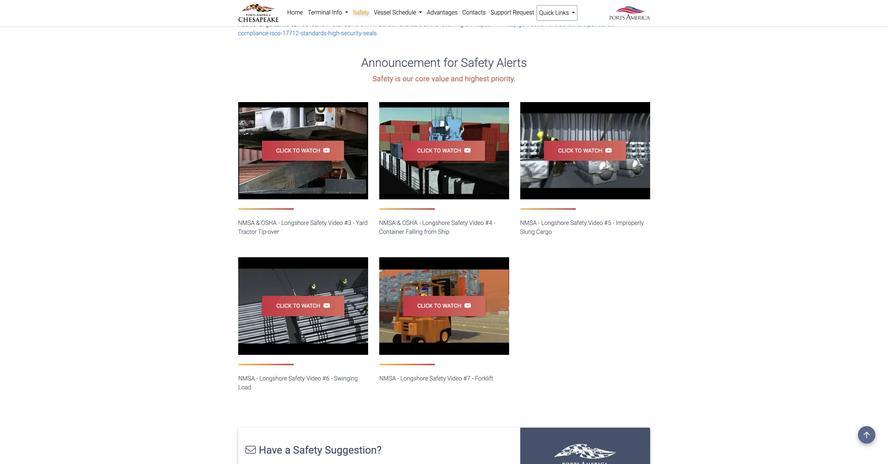 Task type: locate. For each thing, give the bounding box(es) containing it.
osha for falling
[[402, 219, 418, 227]]

priority.
[[491, 74, 516, 83]]

nmsa - longshore safety video #6 - swinging load
[[238, 375, 358, 391]]

video for nmsa - longshore safety video #7 - forklift
[[447, 375, 462, 382]]

longshore inside nmsa & osha - longshore safety video #3 - yard tractor tip-over
[[281, 219, 309, 227]]

contacts
[[463, 9, 486, 16]]

youtube image for over
[[320, 147, 330, 153]]

1 osha from the left
[[261, 219, 277, 227]]

video
[[328, 219, 343, 227], [469, 219, 484, 227], [588, 219, 603, 227], [306, 375, 321, 382], [447, 375, 462, 382]]

have a safety suggestion?
[[259, 444, 382, 456]]

safety
[[353, 9, 369, 16], [461, 56, 494, 70], [373, 74, 393, 83], [310, 219, 327, 227], [452, 219, 468, 227], [571, 219, 587, 227], [288, 375, 305, 382], [430, 375, 446, 382], [293, 444, 322, 456]]

falling
[[406, 228, 423, 235]]

safety left #3
[[310, 219, 327, 227]]

video for nmsa - longshore safety video #6 - swinging load
[[306, 375, 321, 382]]

nmsa for nmsa & osha - longshore safety video #4 - container falling from ship
[[379, 219, 396, 227]]

osha up "falling"
[[402, 219, 418, 227]]

core
[[415, 74, 430, 83]]

video image for cargo
[[520, 102, 650, 199]]

click
[[276, 147, 292, 154], [417, 147, 433, 154], [559, 147, 574, 154], [276, 303, 292, 309], [417, 303, 433, 309]]

video inside nmsa & osha - longshore safety video #3 - yard tractor tip-over
[[328, 219, 343, 227]]

home link
[[285, 5, 306, 20]]

nmsa
[[238, 219, 255, 227], [379, 219, 396, 227], [520, 219, 537, 227], [238, 375, 255, 382], [379, 375, 396, 382]]

2 youtube image from the left
[[461, 303, 471, 309]]

youtube image
[[320, 303, 330, 309], [461, 303, 471, 309]]

nmsa for nmsa & osha - longshore safety video #3 - yard tractor tip-over
[[238, 219, 255, 227]]

& inside nmsa & osha - longshore safety video #4 - container falling from ship
[[397, 219, 401, 227]]

support
[[491, 9, 512, 16]]

youtube image for #7
[[461, 303, 471, 309]]

safety left #5
[[571, 219, 587, 227]]

improperly
[[616, 219, 644, 227]]

& for tractor
[[256, 219, 260, 227]]

2 osha from the left
[[402, 219, 418, 227]]

additional
[[238, 21, 264, 28]]

slung
[[520, 228, 535, 235]]

video image for yard
[[238, 102, 368, 199]]

1 & from the left
[[256, 219, 260, 227]]

have
[[259, 444, 282, 456]]

longshore for nmsa - longshore safety video #5 - improperly slung cargo
[[542, 219, 569, 227]]

video left #6
[[306, 375, 321, 382]]

1 youtube image from the left
[[320, 303, 330, 309]]

17712-
[[282, 30, 301, 37]]

info
[[332, 9, 342, 16]]

2 & from the left
[[397, 219, 401, 227]]

our
[[403, 74, 414, 83]]

video left #5
[[588, 219, 603, 227]]

ship
[[438, 228, 450, 235]]

video left #4
[[469, 219, 484, 227]]

click to watch
[[276, 147, 320, 154], [417, 147, 461, 154], [559, 147, 603, 154], [276, 303, 320, 309], [417, 303, 461, 309]]

longshore
[[281, 219, 309, 227], [423, 219, 450, 227], [542, 219, 569, 227], [259, 375, 287, 382], [400, 375, 428, 382]]

& up tip-
[[256, 219, 260, 227]]

#3
[[344, 219, 351, 227]]

nmsa inside 'nmsa - longshore safety video #5 - improperly slung cargo'
[[520, 219, 537, 227]]

1 horizontal spatial &
[[397, 219, 401, 227]]

youtube image
[[320, 147, 330, 153], [461, 147, 471, 153], [603, 147, 612, 153]]

click to watch link
[[262, 141, 344, 161], [403, 141, 485, 161], [544, 141, 626, 161], [262, 296, 344, 316], [403, 296, 485, 316]]

click to watch link for container
[[403, 141, 485, 161]]

container
[[379, 228, 405, 235]]

support request link
[[488, 5, 537, 20]]

safety up additional guidance can be found in u.s. cbp's ctpat bulletin available at the following url: on the top of the page
[[353, 9, 369, 16]]

watch
[[301, 147, 320, 154], [442, 147, 461, 154], [584, 147, 603, 154], [301, 303, 320, 309], [442, 303, 461, 309]]

#6
[[322, 375, 329, 382]]

1 horizontal spatial youtube image
[[461, 147, 471, 153]]

osha inside nmsa & osha - longshore safety video #3 - yard tractor tip-over
[[261, 219, 277, 227]]

osha
[[261, 219, 277, 227], [402, 219, 418, 227]]

bulletin-
[[598, 21, 619, 28]]

be
[[302, 21, 308, 28]]

following
[[440, 21, 464, 28]]

a
[[285, 444, 291, 456]]

highest
[[465, 74, 490, 83]]

advantages link
[[425, 5, 460, 20]]

click for yard
[[276, 147, 292, 154]]

ctpat
[[360, 21, 378, 28]]

safety inside nmsa - longshore safety video #6 - swinging load
[[288, 375, 305, 382]]

isos-
[[270, 30, 282, 37]]

longshore inside nmsa - longshore safety video #6 - swinging load
[[259, 375, 287, 382]]

u.s.
[[332, 21, 342, 28]]

terminal
[[308, 9, 331, 16]]

video inside nmsa - longshore safety video #6 - swinging load
[[306, 375, 321, 382]]

click to watch for container
[[417, 147, 461, 154]]

to
[[293, 147, 300, 154], [434, 147, 441, 154], [575, 147, 582, 154], [293, 303, 300, 309], [434, 303, 441, 309]]

announcement
[[361, 56, 441, 70]]

tractor
[[238, 228, 257, 235]]

video left #3
[[328, 219, 343, 227]]

1 youtube image from the left
[[320, 147, 330, 153]]

seals
[[363, 30, 377, 37]]

0 horizontal spatial osha
[[261, 219, 277, 227]]

to for yard
[[293, 147, 300, 154]]

0 horizontal spatial youtube image
[[320, 147, 330, 153]]

safety left #6
[[288, 375, 305, 382]]

osha inside nmsa & osha - longshore safety video #4 - container falling from ship
[[402, 219, 418, 227]]

2 youtube image from the left
[[461, 147, 471, 153]]

& up 'container'
[[397, 219, 401, 227]]

terminal info
[[308, 9, 344, 16]]

video inside 'nmsa - longshore safety video #5 - improperly slung cargo'
[[588, 219, 603, 227]]

watch for yard
[[301, 147, 320, 154]]

-
[[278, 219, 280, 227], [353, 219, 355, 227], [419, 219, 421, 227], [494, 219, 496, 227], [538, 219, 540, 227], [613, 219, 615, 227], [256, 375, 258, 382], [331, 375, 333, 382], [397, 375, 399, 382], [472, 375, 474, 382]]

safety inside nmsa & osha - longshore safety video #3 - yard tractor tip-over
[[310, 219, 327, 227]]

nmsa - longshore safety video #5 - improperly slung cargo
[[520, 219, 644, 235]]

from
[[424, 228, 437, 235]]

2 horizontal spatial youtube image
[[603, 147, 612, 153]]

video image
[[238, 102, 368, 199], [379, 102, 509, 199], [520, 102, 650, 199], [238, 257, 368, 355], [379, 257, 509, 355]]

https://www.cbp.gov/document/bulletins/ctpat-
[[474, 21, 598, 28]]

1 horizontal spatial osha
[[402, 219, 418, 227]]

1 horizontal spatial youtube image
[[461, 303, 471, 309]]

nmsa for nmsa - longshore safety video #7 - forklift
[[379, 375, 396, 382]]

video left #7
[[447, 375, 462, 382]]

the
[[430, 21, 439, 28]]

0 horizontal spatial youtube image
[[320, 303, 330, 309]]

cbp's
[[344, 21, 359, 28]]

go to top image
[[858, 426, 876, 444]]

click to watch for cargo
[[559, 147, 603, 154]]

osha up over
[[261, 219, 277, 227]]

at
[[424, 21, 429, 28]]

nmsa inside nmsa & osha - longshore safety video #4 - container falling from ship
[[379, 219, 396, 227]]

nmsa inside nmsa & osha - longshore safety video #3 - yard tractor tip-over
[[238, 219, 255, 227]]

nmsa inside nmsa - longshore safety video #6 - swinging load
[[238, 375, 255, 382]]

suggestion?
[[325, 444, 382, 456]]

compliance-
[[238, 30, 270, 37]]

https://www.cbp.gov/document/bulletins/ctpat-bulletin- compliance-isos-17712-standards-high-security-seals
[[238, 21, 619, 37]]

in
[[326, 21, 331, 28]]

0 horizontal spatial &
[[256, 219, 260, 227]]

security-
[[341, 30, 363, 37]]

#5
[[605, 219, 612, 227]]

longshore inside 'nmsa - longshore safety video #5 - improperly slung cargo'
[[542, 219, 569, 227]]

swinging
[[334, 375, 358, 382]]

tip-
[[258, 228, 268, 235]]

value
[[432, 74, 449, 83]]

& inside nmsa & osha - longshore safety video #3 - yard tractor tip-over
[[256, 219, 260, 227]]

click for cargo
[[559, 147, 574, 154]]

safety left #4
[[452, 219, 468, 227]]

click to watch link for cargo
[[544, 141, 626, 161]]

click to watch for yard
[[276, 147, 320, 154]]

3 youtube image from the left
[[603, 147, 612, 153]]

home
[[287, 9, 303, 16]]

safety link
[[351, 5, 372, 20]]

&
[[256, 219, 260, 227], [397, 219, 401, 227]]



Task type: vqa. For each thing, say whether or not it's contained in the screenshot.
Safety within nmsa - longshore safety video #5 - improperly slung cargo
yes



Task type: describe. For each thing, give the bounding box(es) containing it.
youtube image for #6
[[320, 303, 330, 309]]

longshore inside nmsa & osha - longshore safety video #4 - container falling from ship
[[423, 219, 450, 227]]

osha for tractor
[[261, 219, 277, 227]]

nmsa for nmsa - longshore safety video #6 - swinging load
[[238, 375, 255, 382]]

available
[[400, 21, 422, 28]]

watch for cargo
[[584, 147, 603, 154]]

https://www.cbp.gov/document/bulletins/ctpat-bulletin- compliance-isos-17712-standards-high-security-seals link
[[238, 21, 619, 37]]

terminal info link
[[306, 5, 351, 20]]

longshore for nmsa - longshore safety video #7 - forklift
[[400, 375, 428, 382]]

video image for container
[[379, 102, 509, 199]]

for
[[444, 56, 458, 70]]

video for nmsa - longshore safety video #5 - improperly slung cargo
[[588, 219, 603, 227]]

nmsa & osha - longshore safety video #4 - container falling from ship
[[379, 219, 496, 235]]

additional guidance can be found in u.s. cbp's ctpat bulletin available at the following url:
[[238, 21, 474, 28]]

vessel schedule
[[374, 9, 418, 16]]

and
[[451, 74, 463, 83]]

watch for container
[[442, 147, 461, 154]]

load
[[238, 384, 251, 391]]

safety inside nmsa & osha - longshore safety video #4 - container falling from ship
[[452, 219, 468, 227]]

can
[[291, 21, 300, 28]]

quick links link
[[537, 5, 578, 21]]

vessel schedule link
[[372, 5, 425, 20]]

video inside nmsa & osha - longshore safety video #4 - container falling from ship
[[469, 219, 484, 227]]

seagirt terminal image
[[548, 444, 623, 464]]

alerts
[[497, 56, 527, 70]]

safety up highest
[[461, 56, 494, 70]]

nmsa - longshore safety video #7 - forklift
[[379, 375, 493, 382]]

safety right a on the bottom left of page
[[293, 444, 322, 456]]

longshore for nmsa - longshore safety video #6 - swinging load
[[259, 375, 287, 382]]

click to watch link for yard
[[262, 141, 344, 161]]

nmsa & osha - longshore safety video #3 - yard tractor tip-over
[[238, 219, 368, 235]]

safety is our core value and highest priority.
[[373, 74, 516, 83]]

guidance
[[266, 21, 289, 28]]

schedule
[[393, 9, 416, 16]]

safety left #7
[[430, 375, 446, 382]]

support request
[[491, 9, 534, 16]]

standards-
[[301, 30, 328, 37]]

nmsa for nmsa - longshore safety video #5 - improperly slung cargo
[[520, 219, 537, 227]]

to for container
[[434, 147, 441, 154]]

advantages
[[427, 9, 458, 16]]

#4
[[486, 219, 493, 227]]

contacts link
[[460, 5, 488, 20]]

safety left is
[[373, 74, 393, 83]]

over
[[268, 228, 279, 235]]

click for container
[[417, 147, 433, 154]]

vessel
[[374, 9, 391, 16]]

is
[[395, 74, 401, 83]]

#7
[[464, 375, 471, 382]]

to for cargo
[[575, 147, 582, 154]]

announcement for safety alerts
[[361, 56, 527, 70]]

youtube image for ship
[[461, 147, 471, 153]]

request
[[513, 9, 534, 16]]

high-
[[328, 30, 341, 37]]

cargo
[[537, 228, 552, 235]]

url:
[[465, 21, 473, 28]]

links
[[556, 9, 569, 16]]

safety inside 'nmsa - longshore safety video #5 - improperly slung cargo'
[[571, 219, 587, 227]]

forklift
[[475, 375, 493, 382]]

& for falling
[[397, 219, 401, 227]]

bulletin
[[379, 21, 398, 28]]

quick links
[[540, 9, 571, 16]]

quick
[[540, 9, 554, 16]]

yard
[[356, 219, 368, 227]]

found
[[310, 21, 325, 28]]



